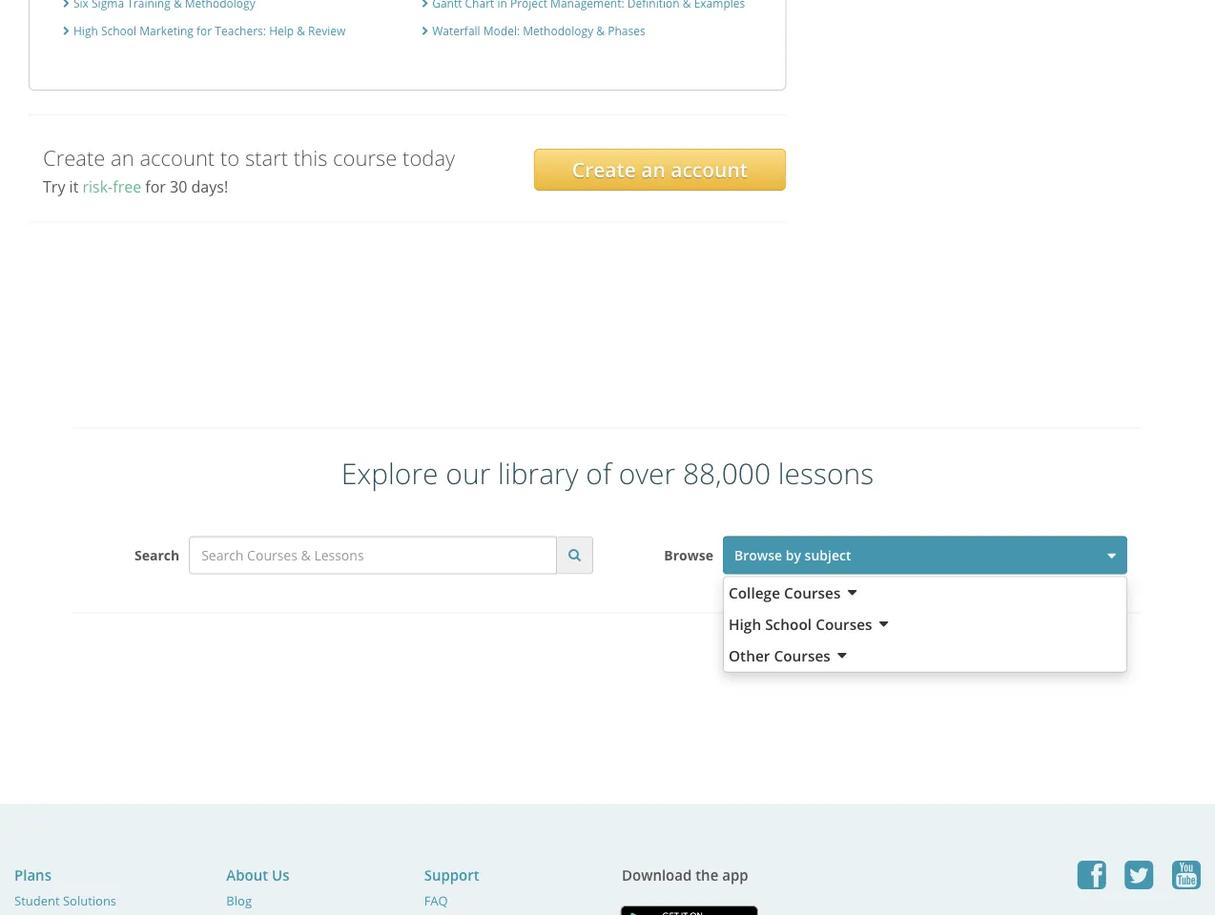 Task type: describe. For each thing, give the bounding box(es) containing it.
browse for browse by subject
[[734, 547, 782, 565]]

phases
[[608, 23, 645, 38]]

college
[[729, 583, 780, 603]]

for inside tab panel
[[197, 23, 212, 38]]

30
[[170, 177, 187, 197]]

high for high school courses
[[729, 615, 761, 635]]

waterfall model: methodology & phases link
[[432, 23, 645, 38]]

download
[[622, 866, 692, 885]]

browse for browse
[[664, 547, 713, 565]]

account for create an account
[[671, 156, 748, 183]]

college courses
[[729, 583, 841, 603]]

about
[[226, 866, 268, 885]]

create for create an account to start this course today try it risk-free for 30 days!
[[43, 143, 105, 172]]

other courses link
[[724, 640, 1126, 672]]

high for high school marketing for teachers: help & review
[[73, 23, 98, 38]]

account for create an account to start this course today try it risk-free for 30 days!
[[140, 143, 215, 172]]

for inside create an account to start this course today try it risk-free for 30 days!
[[145, 177, 166, 197]]

courses for other courses
[[774, 646, 831, 666]]

support faq
[[424, 866, 479, 910]]

other
[[729, 646, 770, 666]]

of
[[586, 454, 611, 493]]

solutions
[[63, 893, 116, 910]]

about us link
[[226, 866, 290, 885]]

an for create an account to start this course today try it risk-free for 30 days!
[[111, 143, 134, 172]]

menu containing college courses
[[723, 577, 1127, 673]]

it
[[69, 177, 79, 197]]

Search Courses & Lessons text field
[[189, 537, 557, 575]]

methodology
[[523, 23, 593, 38]]

support
[[424, 866, 479, 885]]

over
[[619, 454, 676, 493]]

about us blog
[[226, 866, 290, 910]]

the
[[696, 866, 719, 885]]

app
[[722, 866, 748, 885]]

explore
[[341, 454, 438, 493]]

by
[[786, 547, 801, 565]]

faq
[[424, 893, 448, 910]]

faq link
[[424, 893, 448, 910]]

us
[[272, 866, 290, 885]]

88,000 lessons
[[683, 454, 874, 493]]

our
[[446, 454, 491, 493]]

high school courses link
[[724, 609, 1126, 640]]

high school courses
[[729, 615, 872, 635]]

days!
[[191, 177, 228, 197]]

help
[[269, 23, 294, 38]]

high school marketing for teachers: help & review link
[[73, 23, 346, 38]]

blog link
[[226, 893, 252, 910]]



Task type: locate. For each thing, give the bounding box(es) containing it.
marketing
[[140, 23, 194, 38]]

account inside create an account to start this course today try it risk-free for 30 days!
[[140, 143, 215, 172]]

0 vertical spatial high
[[73, 23, 98, 38]]

0 horizontal spatial for
[[145, 177, 166, 197]]

today
[[403, 143, 455, 172]]

create an account
[[572, 156, 748, 183]]

school inside tab panel
[[101, 23, 137, 38]]

1 horizontal spatial school
[[765, 615, 812, 635]]

1 & from the left
[[297, 23, 305, 38]]

an inside create an account to start this course today try it risk-free for 30 days!
[[111, 143, 134, 172]]

1 horizontal spatial an
[[641, 156, 666, 183]]

1 horizontal spatial high
[[729, 615, 761, 635]]

courses for college courses
[[784, 583, 841, 603]]

tab panel
[[29, 0, 786, 90]]

model:
[[483, 23, 520, 38]]

school down college courses
[[765, 615, 812, 635]]

& right help
[[297, 23, 305, 38]]

1 vertical spatial school
[[765, 615, 812, 635]]

&
[[297, 23, 305, 38], [596, 23, 605, 38]]

for left 30
[[145, 177, 166, 197]]

school
[[101, 23, 137, 38], [765, 615, 812, 635]]

high inside tab panel
[[73, 23, 98, 38]]

waterfall model: methodology & phases
[[432, 23, 645, 38]]

search
[[134, 547, 179, 565]]

for left teachers:
[[197, 23, 212, 38]]

0 horizontal spatial an
[[111, 143, 134, 172]]

school for courses
[[765, 615, 812, 635]]

0 horizontal spatial create
[[43, 143, 105, 172]]

0 horizontal spatial account
[[140, 143, 215, 172]]

support link
[[424, 866, 479, 885]]

create
[[43, 143, 105, 172], [572, 156, 636, 183]]

risk-
[[82, 177, 113, 197]]

courses up high school courses
[[784, 583, 841, 603]]

courses inside college courses "link"
[[784, 583, 841, 603]]

courses down high school courses
[[774, 646, 831, 666]]

get it on google play image
[[610, 896, 768, 916]]

0 horizontal spatial high
[[73, 23, 98, 38]]

2 vertical spatial courses
[[774, 646, 831, 666]]

tab panel containing high school marketing for teachers: help & review
[[29, 0, 786, 90]]

college courses link
[[724, 578, 1126, 609]]

student
[[14, 893, 60, 910]]

courses inside other courses link
[[774, 646, 831, 666]]

0 vertical spatial school
[[101, 23, 137, 38]]

courses
[[784, 583, 841, 603], [816, 615, 872, 635], [774, 646, 831, 666]]

1 horizontal spatial &
[[596, 23, 605, 38]]

courses inside the high school courses link
[[816, 615, 872, 635]]

browse by subject
[[734, 547, 851, 565]]

1 vertical spatial courses
[[816, 615, 872, 635]]

browse left the by
[[734, 547, 782, 565]]

0 vertical spatial for
[[197, 23, 212, 38]]

library
[[498, 454, 579, 493]]

course
[[333, 143, 397, 172]]

school for marketing
[[101, 23, 137, 38]]

explore our library of over 88,000 lessons
[[341, 454, 874, 493]]

courses down college courses
[[816, 615, 872, 635]]

student solutions link
[[14, 893, 116, 910]]

browse down over
[[664, 547, 713, 565]]

1 vertical spatial high
[[729, 615, 761, 635]]

waterfall
[[432, 23, 480, 38]]

1 browse from the left
[[664, 547, 713, 565]]

0 horizontal spatial browse
[[664, 547, 713, 565]]

try
[[43, 177, 65, 197]]

teachers:
[[215, 23, 266, 38]]

create an account to start this course today try it risk-free for 30 days!
[[43, 143, 455, 197]]

1 horizontal spatial account
[[671, 156, 748, 183]]

start
[[245, 143, 288, 172]]

plans student solutions
[[14, 866, 116, 910]]

review
[[308, 23, 346, 38]]

bottom search button image
[[568, 548, 581, 562]]

create inside create an account to start this course today try it risk-free for 30 days!
[[43, 143, 105, 172]]

2 browse from the left
[[734, 547, 782, 565]]

menu
[[723, 577, 1127, 673]]

download the app
[[622, 866, 748, 885]]

high
[[73, 23, 98, 38], [729, 615, 761, 635]]

1 vertical spatial for
[[145, 177, 166, 197]]

1 horizontal spatial browse
[[734, 547, 782, 565]]

free
[[113, 177, 141, 197]]

create an account link
[[534, 149, 786, 191]]

plans link
[[14, 866, 51, 885]]

2 & from the left
[[596, 23, 605, 38]]

to
[[220, 143, 240, 172]]

high left the marketing
[[73, 23, 98, 38]]

1 horizontal spatial create
[[572, 156, 636, 183]]

high up the other
[[729, 615, 761, 635]]

this
[[294, 143, 328, 172]]

for
[[197, 23, 212, 38], [145, 177, 166, 197]]

0 vertical spatial courses
[[784, 583, 841, 603]]

create for create an account
[[572, 156, 636, 183]]

1 horizontal spatial for
[[197, 23, 212, 38]]

blog
[[226, 893, 252, 910]]

an
[[111, 143, 134, 172], [641, 156, 666, 183]]

subject
[[805, 547, 851, 565]]

& left phases
[[596, 23, 605, 38]]

account
[[140, 143, 215, 172], [671, 156, 748, 183]]

high school marketing for teachers: help & review
[[73, 23, 346, 38]]

0 horizontal spatial &
[[297, 23, 305, 38]]

browse
[[664, 547, 713, 565], [734, 547, 782, 565]]

school left the marketing
[[101, 23, 137, 38]]

plans
[[14, 866, 51, 885]]

other courses
[[729, 646, 831, 666]]

0 horizontal spatial school
[[101, 23, 137, 38]]

an for create an account
[[641, 156, 666, 183]]



Task type: vqa. For each thing, say whether or not it's contained in the screenshot.
the topmost "world"
no



